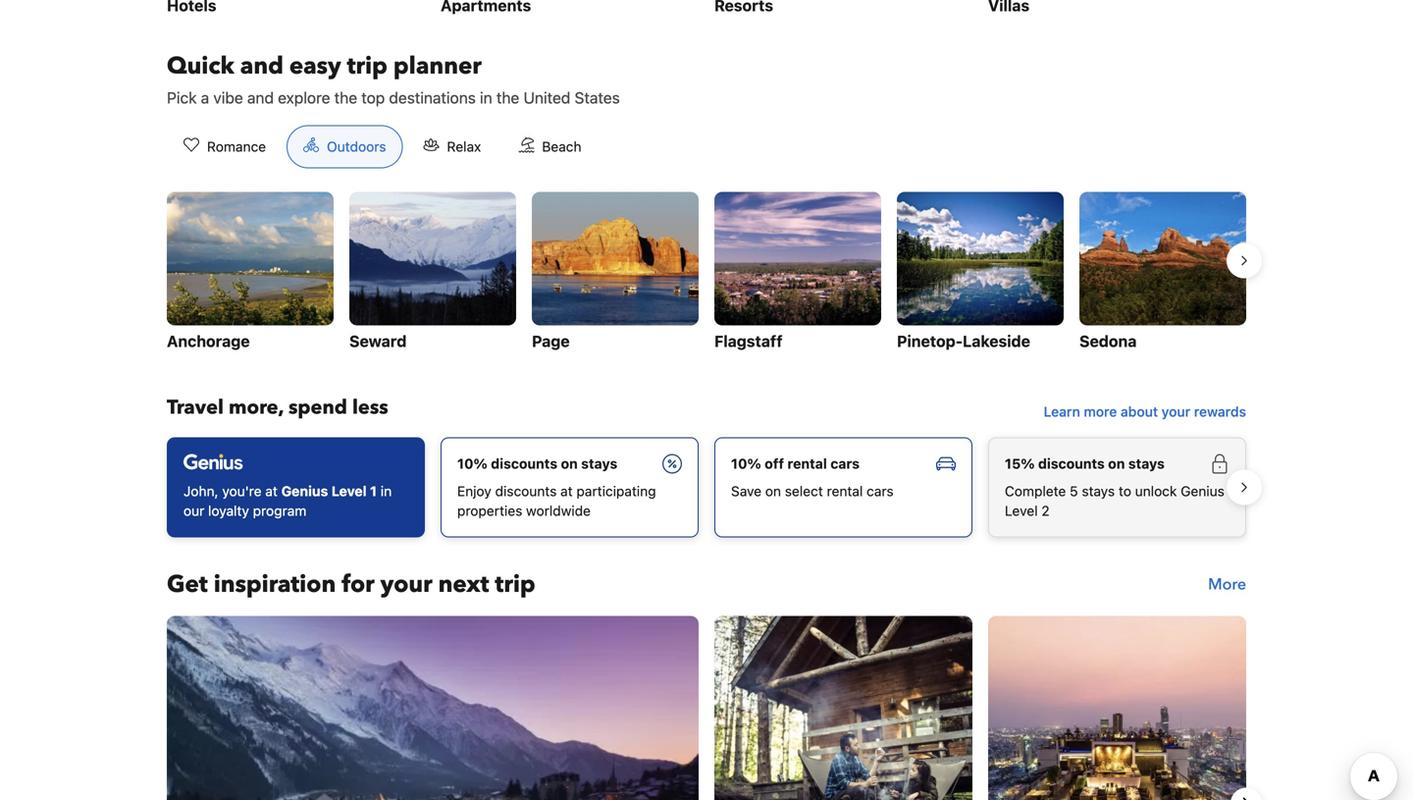 Task type: describe. For each thing, give the bounding box(es) containing it.
0 vertical spatial cars
[[831, 455, 860, 472]]

sedona link
[[1080, 192, 1247, 355]]

level inside complete 5 stays to unlock genius level 2
[[1005, 503, 1038, 519]]

destinations
[[389, 88, 476, 107]]

pinetop-
[[897, 332, 963, 350]]

get inspiration for your next trip
[[167, 568, 536, 601]]

tab list containing romance
[[151, 125, 614, 169]]

outdoors
[[327, 138, 386, 155]]

next image
[[1235, 792, 1259, 800]]

on for stays
[[1109, 455, 1126, 472]]

complete 5 stays to unlock genius level 2
[[1005, 483, 1225, 519]]

your for next
[[381, 568, 433, 601]]

loyalty
[[208, 503, 249, 519]]

2
[[1042, 503, 1050, 519]]

romance
[[207, 138, 266, 155]]

learn more about your rewards
[[1044, 403, 1247, 420]]

participating
[[577, 483, 656, 499]]

select
[[785, 483, 824, 499]]

stays inside complete 5 stays to unlock genius level 2
[[1082, 483, 1115, 499]]

more,
[[229, 394, 284, 421]]

1 horizontal spatial cars
[[867, 483, 894, 499]]

10% for 10% discounts on stays
[[458, 455, 488, 472]]

1 vertical spatial rental
[[827, 483, 863, 499]]

2 the from the left
[[497, 88, 520, 107]]

save on select rental cars
[[731, 483, 894, 499]]

0 vertical spatial rental
[[788, 455, 827, 472]]

1 vertical spatial and
[[247, 88, 274, 107]]

on for at
[[561, 455, 578, 472]]

trip inside quick and easy trip planner pick a vibe and explore the top destinations in the united states
[[347, 50, 388, 82]]

states
[[575, 88, 620, 107]]

1 horizontal spatial on
[[766, 483, 782, 499]]

quick and easy trip planner pick a vibe and explore the top destinations in the united states
[[167, 50, 620, 107]]

sedona
[[1080, 332, 1137, 350]]

program
[[253, 503, 307, 519]]

seward
[[350, 332, 407, 350]]

lakeside
[[963, 332, 1031, 350]]

at for you're
[[265, 483, 278, 499]]

easy
[[290, 50, 341, 82]]

vibe
[[213, 88, 243, 107]]

john, you're at genius level 1
[[184, 483, 377, 499]]

stays for 10% discounts on stays
[[581, 455, 618, 472]]

explore
[[278, 88, 330, 107]]

more link
[[1209, 569, 1247, 600]]

for
[[342, 568, 375, 601]]

relax
[[447, 138, 481, 155]]

beach button
[[502, 125, 598, 168]]

your for rewards
[[1162, 403, 1191, 420]]

outdoors button
[[287, 125, 403, 168]]

properties
[[458, 503, 523, 519]]

beach
[[542, 138, 582, 155]]

page link
[[532, 192, 699, 355]]

in our loyalty program
[[184, 483, 392, 519]]

more
[[1209, 574, 1247, 595]]

10% discounts on stays
[[458, 455, 618, 472]]

learn
[[1044, 403, 1081, 420]]

seward link
[[350, 192, 516, 355]]

pick
[[167, 88, 197, 107]]

worldwide
[[526, 503, 591, 519]]

complete
[[1005, 483, 1067, 499]]

15% discounts on stays
[[1005, 455, 1165, 472]]

travel
[[167, 394, 224, 421]]

5
[[1070, 483, 1079, 499]]

top
[[362, 88, 385, 107]]

enjoy
[[458, 483, 492, 499]]

john,
[[184, 483, 219, 499]]



Task type: vqa. For each thing, say whether or not it's contained in the screenshot.
Sedona
yes



Task type: locate. For each thing, give the bounding box(es) containing it.
discounts down 10% discounts on stays
[[495, 483, 557, 499]]

2 10% from the left
[[731, 455, 762, 472]]

10% up enjoy
[[458, 455, 488, 472]]

discounts for 5
[[1039, 455, 1105, 472]]

1 horizontal spatial level
[[1005, 503, 1038, 519]]

1 horizontal spatial the
[[497, 88, 520, 107]]

united
[[524, 88, 571, 107]]

level left 1
[[332, 483, 367, 499]]

0 horizontal spatial cars
[[831, 455, 860, 472]]

quick
[[167, 50, 234, 82]]

stays
[[581, 455, 618, 472], [1129, 455, 1165, 472], [1082, 483, 1115, 499]]

flagstaff link
[[715, 192, 882, 355]]

2 at from the left
[[561, 483, 573, 499]]

1 horizontal spatial stays
[[1082, 483, 1115, 499]]

and right vibe
[[247, 88, 274, 107]]

spend
[[289, 394, 347, 421]]

on right save on the right bottom
[[766, 483, 782, 499]]

0 horizontal spatial stays
[[581, 455, 618, 472]]

on
[[561, 455, 578, 472], [1109, 455, 1126, 472], [766, 483, 782, 499]]

rental
[[788, 455, 827, 472], [827, 483, 863, 499]]

2 genius from the left
[[1181, 483, 1225, 499]]

stays up 'participating'
[[581, 455, 618, 472]]

discounts for discounts
[[491, 455, 558, 472]]

flagstaff
[[715, 332, 783, 350]]

0 horizontal spatial the
[[334, 88, 357, 107]]

page
[[532, 332, 570, 350]]

get
[[167, 568, 208, 601]]

anchorage link
[[167, 192, 334, 355]]

planner
[[394, 50, 482, 82]]

0 vertical spatial your
[[1162, 403, 1191, 420]]

1 horizontal spatial 10%
[[731, 455, 762, 472]]

on up to
[[1109, 455, 1126, 472]]

1 vertical spatial trip
[[495, 568, 536, 601]]

rental right select
[[827, 483, 863, 499]]

0 vertical spatial region
[[151, 184, 1263, 363]]

10% up save on the right bottom
[[731, 455, 762, 472]]

trip
[[347, 50, 388, 82], [495, 568, 536, 601]]

1 vertical spatial cars
[[867, 483, 894, 499]]

1 horizontal spatial genius
[[1181, 483, 1225, 499]]

more
[[1084, 403, 1118, 420]]

0 vertical spatial trip
[[347, 50, 388, 82]]

pinetop-lakeside
[[897, 332, 1031, 350]]

region for learn more about your rewards link on the right of the page
[[151, 429, 1263, 545]]

10% for 10% off rental cars
[[731, 455, 762, 472]]

0 horizontal spatial your
[[381, 568, 433, 601]]

stays right 5
[[1082, 483, 1115, 499]]

1 horizontal spatial your
[[1162, 403, 1191, 420]]

3 region from the top
[[151, 616, 1263, 800]]

stays up unlock
[[1129, 455, 1165, 472]]

off
[[765, 455, 784, 472]]

0 horizontal spatial trip
[[347, 50, 388, 82]]

genius
[[281, 483, 328, 499], [1181, 483, 1225, 499]]

0 horizontal spatial 10%
[[458, 455, 488, 472]]

0 horizontal spatial on
[[561, 455, 578, 472]]

1 genius from the left
[[281, 483, 328, 499]]

genius inside complete 5 stays to unlock genius level 2
[[1181, 483, 1225, 499]]

1 vertical spatial your
[[381, 568, 433, 601]]

in right 1
[[381, 483, 392, 499]]

level
[[332, 483, 367, 499], [1005, 503, 1038, 519]]

and up vibe
[[240, 50, 284, 82]]

to
[[1119, 483, 1132, 499]]

0 horizontal spatial in
[[381, 483, 392, 499]]

and
[[240, 50, 284, 82], [247, 88, 274, 107]]

2 horizontal spatial on
[[1109, 455, 1126, 472]]

in inside in our loyalty program
[[381, 483, 392, 499]]

blue genius logo image
[[184, 454, 243, 470], [184, 454, 243, 470]]

the left top
[[334, 88, 357, 107]]

1 the from the left
[[334, 88, 357, 107]]

next
[[439, 568, 489, 601]]

travel more, spend less
[[167, 394, 388, 421]]

inspiration
[[214, 568, 336, 601]]

15%
[[1005, 455, 1035, 472]]

relax button
[[407, 125, 498, 168]]

0 horizontal spatial at
[[265, 483, 278, 499]]

pinetop-lakeside link
[[897, 192, 1064, 355]]

the
[[334, 88, 357, 107], [497, 88, 520, 107]]

in inside quick and easy trip planner pick a vibe and explore the top destinations in the united states
[[480, 88, 493, 107]]

cars up save on select rental cars on the bottom right of page
[[831, 455, 860, 472]]

our
[[184, 503, 205, 519]]

1 horizontal spatial trip
[[495, 568, 536, 601]]

level down the complete on the bottom of page
[[1005, 503, 1038, 519]]

1 horizontal spatial at
[[561, 483, 573, 499]]

the left united
[[497, 88, 520, 107]]

at up the program
[[265, 483, 278, 499]]

your
[[1162, 403, 1191, 420], [381, 568, 433, 601]]

discounts up enjoy discounts at participating properties worldwide
[[491, 455, 558, 472]]

anchorage
[[167, 332, 250, 350]]

tab list
[[151, 125, 614, 169]]

1 vertical spatial in
[[381, 483, 392, 499]]

save
[[731, 483, 762, 499]]

0 vertical spatial and
[[240, 50, 284, 82]]

10% off rental cars
[[731, 455, 860, 472]]

1 10% from the left
[[458, 455, 488, 472]]

6 incredible bangkok rooftop bars image
[[989, 616, 1247, 800]]

2 vertical spatial region
[[151, 616, 1263, 800]]

stays for 15% discounts on stays
[[1129, 455, 1165, 472]]

10%
[[458, 455, 488, 472], [731, 455, 762, 472]]

discounts inside enjoy discounts at participating properties worldwide
[[495, 483, 557, 499]]

trip up top
[[347, 50, 388, 82]]

0 horizontal spatial level
[[332, 483, 367, 499]]

on up enjoy discounts at participating properties worldwide
[[561, 455, 578, 472]]

1
[[370, 483, 377, 499]]

at up the worldwide
[[561, 483, 573, 499]]

0 vertical spatial in
[[480, 88, 493, 107]]

less
[[352, 394, 388, 421]]

discounts
[[491, 455, 558, 472], [1039, 455, 1105, 472], [495, 483, 557, 499]]

your right the 'about'
[[1162, 403, 1191, 420]]

2 region from the top
[[151, 429, 1263, 545]]

1 at from the left
[[265, 483, 278, 499]]

1 vertical spatial region
[[151, 429, 1263, 545]]

at for discounts
[[561, 483, 573, 499]]

trip right next
[[495, 568, 536, 601]]

rental up select
[[788, 455, 827, 472]]

at inside enjoy discounts at participating properties worldwide
[[561, 483, 573, 499]]

enjoy discounts at participating properties worldwide
[[458, 483, 656, 519]]

0 vertical spatial level
[[332, 483, 367, 499]]

5 vacation homes for a thanksgiving getaway image
[[715, 616, 973, 800]]

region
[[151, 184, 1263, 363], [151, 429, 1263, 545], [151, 616, 1263, 800]]

at
[[265, 483, 278, 499], [561, 483, 573, 499]]

discounts up 5
[[1039, 455, 1105, 472]]

you're
[[222, 483, 262, 499]]

learn more about your rewards link
[[1036, 394, 1255, 429]]

cars
[[831, 455, 860, 472], [867, 483, 894, 499]]

in
[[480, 88, 493, 107], [381, 483, 392, 499]]

cars right select
[[867, 483, 894, 499]]

rewards
[[1195, 403, 1247, 420]]

1 horizontal spatial in
[[480, 88, 493, 107]]

1 region from the top
[[151, 184, 1263, 363]]

your right for
[[381, 568, 433, 601]]

unlock
[[1136, 483, 1178, 499]]

2 horizontal spatial stays
[[1129, 455, 1165, 472]]

romance button
[[167, 125, 283, 168]]

region for more link
[[151, 616, 1263, 800]]

genius up the program
[[281, 483, 328, 499]]

a
[[201, 88, 209, 107]]

about
[[1121, 403, 1159, 420]]

region containing 10% discounts on stays
[[151, 429, 1263, 545]]

in up relax
[[480, 88, 493, 107]]

genius right unlock
[[1181, 483, 1225, 499]]

region containing anchorage
[[151, 184, 1263, 363]]

0 horizontal spatial genius
[[281, 483, 328, 499]]

1 vertical spatial level
[[1005, 503, 1038, 519]]



